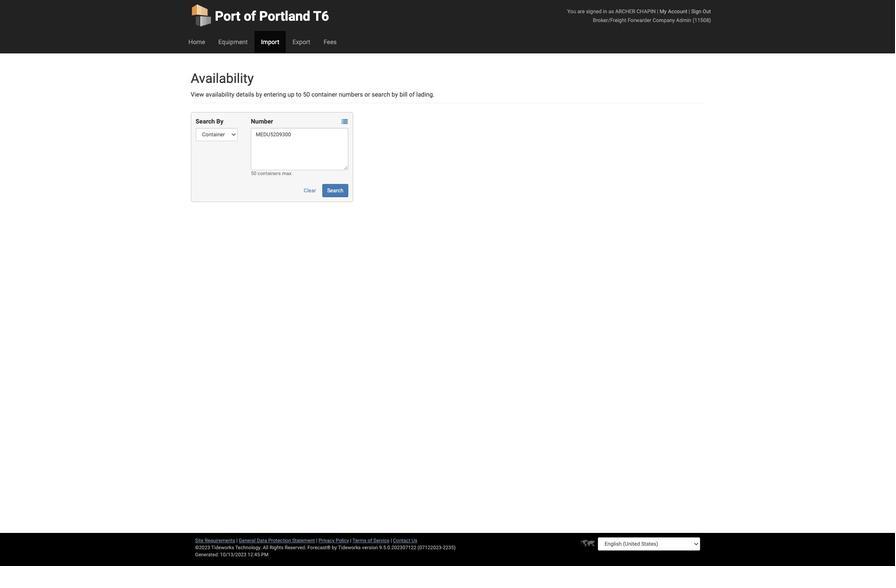 Task type: locate. For each thing, give the bounding box(es) containing it.
of right port
[[244, 8, 256, 24]]

50
[[303, 91, 310, 98], [251, 171, 257, 177]]

1 vertical spatial search
[[327, 188, 344, 194]]

search left by
[[196, 118, 215, 125]]

reserved.
[[285, 545, 307, 551]]

9.5.0.202307122
[[380, 545, 417, 551]]

0 vertical spatial 50
[[303, 91, 310, 98]]

50 left "containers"
[[251, 171, 257, 177]]

1 horizontal spatial 50
[[303, 91, 310, 98]]

clear
[[304, 188, 316, 194]]

by
[[217, 118, 224, 125]]

search
[[372, 91, 391, 98]]

by down privacy policy link
[[332, 545, 337, 551]]

port
[[215, 8, 241, 24]]

equipment button
[[212, 31, 255, 53]]

of up version
[[368, 538, 373, 544]]

requirements
[[205, 538, 235, 544]]

1 horizontal spatial of
[[368, 538, 373, 544]]

my account link
[[660, 8, 688, 15]]

show list image
[[342, 119, 348, 125]]

terms
[[353, 538, 367, 544]]

by right details
[[256, 91, 262, 98]]

view
[[191, 91, 204, 98]]

0 horizontal spatial search
[[196, 118, 215, 125]]

| up 'tideworks'
[[351, 538, 352, 544]]

by left bill
[[392, 91, 398, 98]]

numbers
[[339, 91, 363, 98]]

container
[[312, 91, 338, 98]]

equipment
[[219, 38, 248, 45]]

50 right to
[[303, 91, 310, 98]]

t6
[[314, 8, 329, 24]]

sign out link
[[692, 8, 712, 15]]

rights
[[270, 545, 284, 551]]

2235)
[[443, 545, 456, 551]]

export
[[293, 38, 311, 45]]

contact us link
[[393, 538, 418, 544]]

data
[[257, 538, 267, 544]]

0 vertical spatial search
[[196, 118, 215, 125]]

are
[[578, 8, 585, 15]]

of right bill
[[409, 91, 415, 98]]

| left sign
[[689, 8, 691, 15]]

by inside the site requirements | general data protection statement | privacy policy | terms of service | contact us ©2023 tideworks technology. all rights reserved. forecast® by tideworks version 9.5.0.202307122 (07122023-2235) generated: 10/13/2023 12:45 pm
[[332, 545, 337, 551]]

terms of service link
[[353, 538, 390, 544]]

1 vertical spatial of
[[409, 91, 415, 98]]

port of portland t6 link
[[191, 0, 329, 31]]

privacy
[[319, 538, 335, 544]]

search
[[196, 118, 215, 125], [327, 188, 344, 194]]

12:45
[[248, 552, 260, 558]]

by
[[256, 91, 262, 98], [392, 91, 398, 98], [332, 545, 337, 551]]

of inside the site requirements | general data protection statement | privacy policy | terms of service | contact us ©2023 tideworks technology. all rights reserved. forecast® by tideworks version 9.5.0.202307122 (07122023-2235) generated: 10/13/2023 12:45 pm
[[368, 538, 373, 544]]

search for search
[[327, 188, 344, 194]]

2 vertical spatial of
[[368, 538, 373, 544]]

(11508)
[[693, 17, 712, 23]]

of
[[244, 8, 256, 24], [409, 91, 415, 98], [368, 538, 373, 544]]

©2023 tideworks
[[195, 545, 234, 551]]

fees
[[324, 38, 337, 45]]

1 horizontal spatial search
[[327, 188, 344, 194]]

statement
[[292, 538, 315, 544]]

1 horizontal spatial by
[[332, 545, 337, 551]]

privacy policy link
[[319, 538, 349, 544]]

search for search by
[[196, 118, 215, 125]]

2 horizontal spatial by
[[392, 91, 398, 98]]

0 vertical spatial of
[[244, 8, 256, 24]]

service
[[374, 538, 390, 544]]

port of portland t6
[[215, 8, 329, 24]]

0 horizontal spatial 50
[[251, 171, 257, 177]]

chapin
[[637, 8, 656, 15]]

general
[[239, 538, 256, 544]]

to
[[296, 91, 302, 98]]

fees button
[[317, 31, 344, 53]]

in
[[604, 8, 608, 15]]

export button
[[286, 31, 317, 53]]

search inside "button"
[[327, 188, 344, 194]]

(07122023-
[[418, 545, 443, 551]]

clear button
[[299, 184, 321, 197]]

search right clear button
[[327, 188, 344, 194]]

|
[[658, 8, 659, 15], [689, 8, 691, 15], [237, 538, 238, 544], [316, 538, 318, 544], [351, 538, 352, 544], [391, 538, 392, 544]]



Task type: vqa. For each thing, say whether or not it's contained in the screenshot.
(07122023-
yes



Task type: describe. For each thing, give the bounding box(es) containing it.
availability
[[191, 71, 254, 86]]

company
[[653, 17, 676, 23]]

pm
[[261, 552, 269, 558]]

you
[[568, 8, 577, 15]]

signed
[[587, 8, 602, 15]]

archer
[[616, 8, 636, 15]]

| left general
[[237, 538, 238, 544]]

max
[[282, 171, 292, 177]]

view availability details by entering up to 50 container numbers or search by bill of lading.
[[191, 91, 435, 98]]

number
[[251, 118, 273, 125]]

0 horizontal spatial by
[[256, 91, 262, 98]]

import button
[[255, 31, 286, 53]]

10/13/2023
[[220, 552, 247, 558]]

entering
[[264, 91, 286, 98]]

tideworks
[[338, 545, 361, 551]]

or
[[365, 91, 371, 98]]

site requirements link
[[195, 538, 235, 544]]

as
[[609, 8, 615, 15]]

search by
[[196, 118, 224, 125]]

import
[[261, 38, 280, 45]]

admin
[[677, 17, 692, 23]]

availability
[[206, 91, 235, 98]]

1 vertical spatial 50
[[251, 171, 257, 177]]

50 containers max
[[251, 171, 292, 177]]

| left my
[[658, 8, 659, 15]]

version
[[362, 545, 378, 551]]

broker/freight
[[594, 17, 627, 23]]

site requirements | general data protection statement | privacy policy | terms of service | contact us ©2023 tideworks technology. all rights reserved. forecast® by tideworks version 9.5.0.202307122 (07122023-2235) generated: 10/13/2023 12:45 pm
[[195, 538, 456, 558]]

portland
[[260, 8, 311, 24]]

you are signed in as archer chapin | my account | sign out broker/freight forwarder company admin (11508)
[[568, 8, 712, 23]]

us
[[412, 538, 418, 544]]

containers
[[258, 171, 281, 177]]

all
[[263, 545, 269, 551]]

forwarder
[[628, 17, 652, 23]]

0 horizontal spatial of
[[244, 8, 256, 24]]

policy
[[336, 538, 349, 544]]

| up 9.5.0.202307122
[[391, 538, 392, 544]]

home button
[[182, 31, 212, 53]]

out
[[703, 8, 712, 15]]

general data protection statement link
[[239, 538, 315, 544]]

| up forecast®
[[316, 538, 318, 544]]

bill
[[400, 91, 408, 98]]

details
[[236, 91, 255, 98]]

up
[[288, 91, 295, 98]]

account
[[669, 8, 688, 15]]

contact
[[393, 538, 411, 544]]

my
[[660, 8, 667, 15]]

technology.
[[235, 545, 262, 551]]

forecast®
[[308, 545, 331, 551]]

sign
[[692, 8, 702, 15]]

2 horizontal spatial of
[[409, 91, 415, 98]]

lading.
[[417, 91, 435, 98]]

home
[[189, 38, 205, 45]]

search button
[[323, 184, 349, 197]]

site
[[195, 538, 204, 544]]

Number text field
[[251, 128, 349, 170]]

generated:
[[195, 552, 219, 558]]

protection
[[269, 538, 291, 544]]



